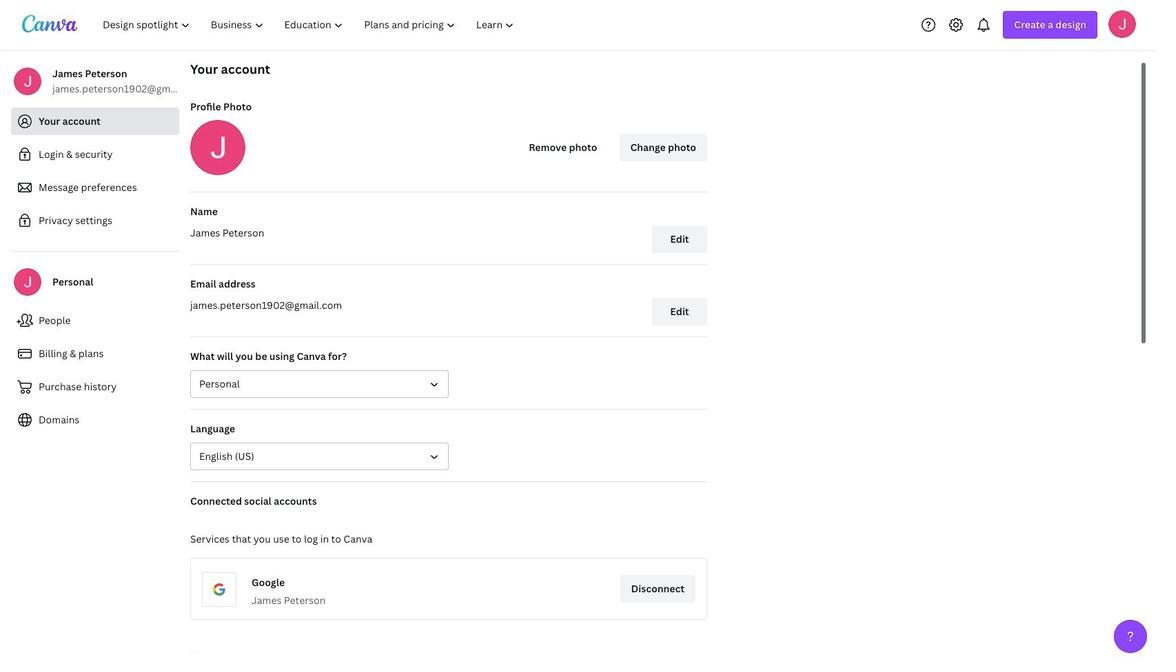 Task type: locate. For each thing, give the bounding box(es) containing it.
james peterson image
[[1109, 10, 1137, 38]]

top level navigation element
[[94, 11, 527, 39]]

None button
[[190, 370, 449, 398]]



Task type: describe. For each thing, give the bounding box(es) containing it.
Language: English (US) button
[[190, 443, 449, 470]]



Task type: vqa. For each thing, say whether or not it's contained in the screenshot.
Your within the 'button'
no



